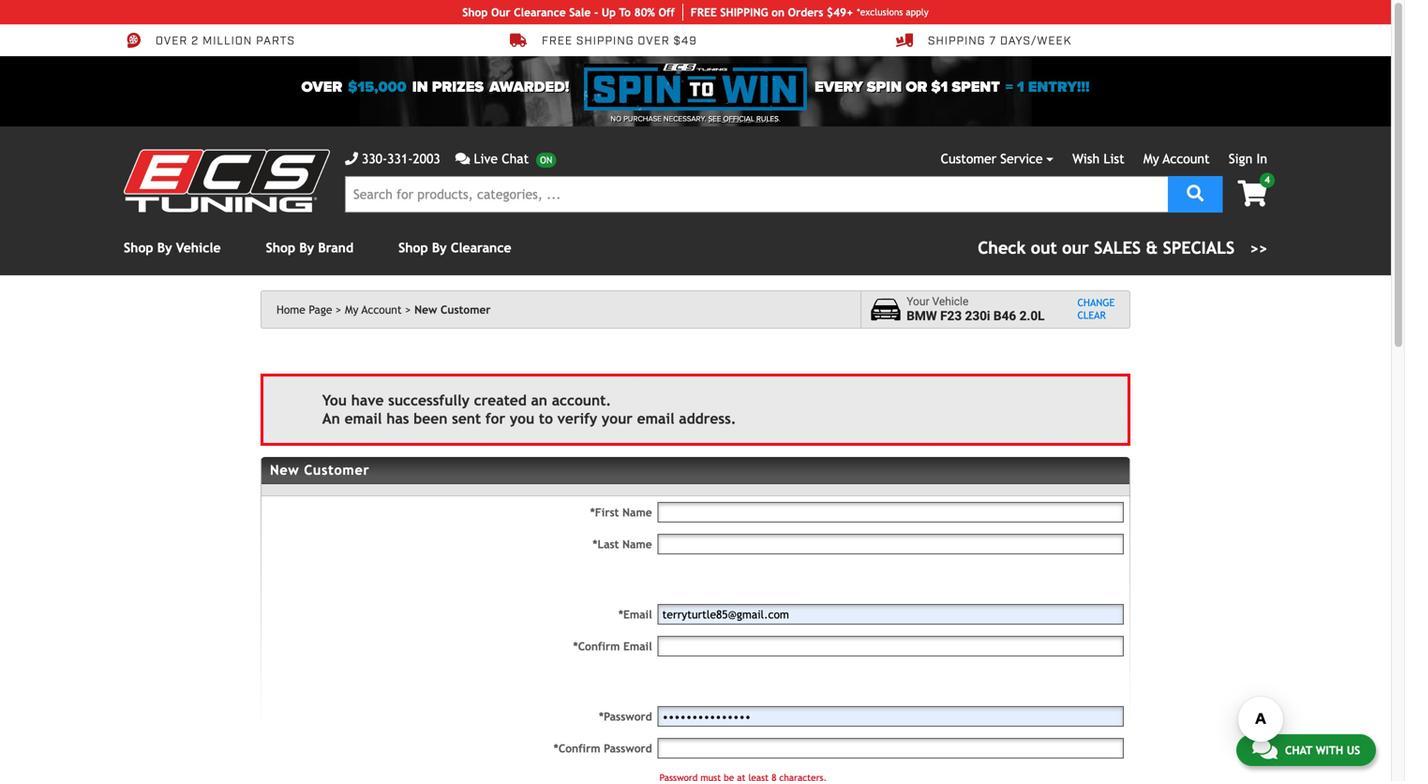 Task type: locate. For each thing, give the bounding box(es) containing it.
0 horizontal spatial account
[[361, 303, 402, 316]]

0 vertical spatial *confirm
[[573, 640, 620, 653]]

1 horizontal spatial new
[[414, 303, 437, 316]]

live
[[474, 151, 498, 166]]

by left brand
[[299, 240, 314, 255]]

ecs tuning image
[[124, 150, 330, 212]]

330-
[[362, 151, 387, 166]]

2 horizontal spatial customer
[[941, 151, 996, 166]]

1 vertical spatial chat
[[1285, 744, 1312, 757]]

1 vertical spatial comments image
[[1252, 739, 1277, 761]]

account for list
[[1163, 151, 1210, 166]]

1 vertical spatial name
[[622, 538, 652, 551]]

1 horizontal spatial my account
[[1143, 151, 1210, 166]]

1 vertical spatial my account link
[[345, 303, 411, 316]]

0 vertical spatial my account link
[[1143, 151, 1210, 166]]

4
[[1265, 174, 1270, 185]]

clearance
[[514, 6, 566, 19], [451, 240, 511, 255]]

0 vertical spatial new
[[414, 303, 437, 316]]

1 horizontal spatial email
[[637, 411, 675, 427]]

1 horizontal spatial comments image
[[1252, 739, 1277, 761]]

customer left service
[[941, 151, 996, 166]]

0 horizontal spatial comments image
[[455, 152, 470, 165]]

331-
[[387, 151, 413, 166]]

has
[[386, 411, 409, 427]]

sign
[[1229, 151, 1253, 166]]

my
[[1143, 151, 1159, 166], [345, 303, 358, 316]]

sales & specials link
[[978, 235, 1267, 261]]

$1
[[931, 78, 948, 96]]

my account link for wish list
[[1143, 151, 1210, 166]]

every
[[815, 78, 863, 96]]

0 horizontal spatial my account
[[345, 303, 402, 316]]

&
[[1146, 238, 1158, 258]]

0 horizontal spatial email
[[345, 411, 382, 427]]

0 horizontal spatial my
[[345, 303, 358, 316]]

1 vertical spatial my account
[[345, 303, 402, 316]]

account up 'search' image
[[1163, 151, 1210, 166]]

3 by from the left
[[432, 240, 447, 255]]

*Confirm Password password field
[[658, 739, 1124, 759]]

0 vertical spatial comments image
[[455, 152, 470, 165]]

0 vertical spatial vehicle
[[176, 240, 221, 255]]

over
[[156, 34, 188, 49], [301, 78, 342, 96]]

my right page
[[345, 303, 358, 316]]

apply
[[906, 7, 929, 17]]

customer service button
[[941, 149, 1054, 169]]

1 by from the left
[[157, 240, 172, 255]]

1 horizontal spatial my account link
[[1143, 151, 1210, 166]]

shop by vehicle
[[124, 240, 221, 255]]

my account for page
[[345, 303, 402, 316]]

new customer down shop by clearance link
[[414, 303, 491, 316]]

my right list
[[1143, 151, 1159, 166]]

new
[[414, 303, 437, 316], [270, 463, 299, 478]]

new customer down an
[[270, 463, 370, 478]]

email down have
[[345, 411, 382, 427]]

necessary.
[[664, 114, 706, 124]]

clearance for by
[[451, 240, 511, 255]]

clearance up free
[[514, 6, 566, 19]]

7
[[989, 34, 996, 49]]

on
[[772, 6, 785, 19]]

1 horizontal spatial vehicle
[[932, 295, 969, 309]]

name right *last at the left bottom of page
[[622, 538, 652, 551]]

over left "$15,000"
[[301, 78, 342, 96]]

with
[[1316, 744, 1343, 757]]

0 vertical spatial over
[[156, 34, 188, 49]]

2.0l
[[1019, 309, 1045, 324]]

purchase
[[624, 114, 662, 124]]

my account link up 'search' image
[[1143, 151, 1210, 166]]

*confirm left password
[[554, 742, 600, 756]]

0 vertical spatial my
[[1143, 151, 1159, 166]]

*Password password field
[[658, 707, 1124, 727]]

live chat link
[[455, 149, 556, 169]]

1 horizontal spatial my
[[1143, 151, 1159, 166]]

account for page
[[361, 303, 402, 316]]

shop by vehicle link
[[124, 240, 221, 255]]

by for vehicle
[[157, 240, 172, 255]]

name for *first name
[[622, 506, 652, 519]]

1 vertical spatial *confirm
[[554, 742, 600, 756]]

1 vertical spatial vehicle
[[932, 295, 969, 309]]

2 vertical spatial customer
[[304, 463, 370, 478]]

None text field
[[658, 636, 1124, 657]]

free shipping over $49
[[542, 34, 697, 49]]

brand
[[318, 240, 353, 255]]

my account for list
[[1143, 151, 1210, 166]]

clearance down live
[[451, 240, 511, 255]]

0 vertical spatial name
[[622, 506, 652, 519]]

comments image inside chat with us link
[[1252, 739, 1277, 761]]

330-331-2003 link
[[345, 149, 440, 169]]

*last
[[593, 538, 619, 551]]

1 horizontal spatial customer
[[441, 303, 491, 316]]

name for *last name
[[622, 538, 652, 551]]

0 vertical spatial new customer
[[414, 303, 491, 316]]

our
[[491, 6, 510, 19]]

1 horizontal spatial by
[[299, 240, 314, 255]]

chat right live
[[502, 151, 529, 166]]

every spin or $1 spent = 1 entry!!!
[[815, 78, 1090, 96]]

1 horizontal spatial account
[[1163, 151, 1210, 166]]

Search text field
[[345, 176, 1168, 213]]

1 name from the top
[[622, 506, 652, 519]]

*confirm
[[573, 640, 620, 653], [554, 742, 600, 756]]

1 vertical spatial my
[[345, 303, 358, 316]]

2 name from the top
[[622, 538, 652, 551]]

over 2 million parts
[[156, 34, 295, 49]]

shop our clearance sale - up to 80% off
[[462, 6, 675, 19]]

spent
[[952, 78, 1000, 96]]

*confirm for *confirm email
[[573, 640, 620, 653]]

service
[[1000, 151, 1043, 166]]

1 horizontal spatial over
[[301, 78, 342, 96]]

ecs tuning 'spin to win' contest logo image
[[584, 64, 807, 111]]

chat left with
[[1285, 744, 1312, 757]]

over for over $15,000 in prizes
[[301, 78, 342, 96]]

*exclusions
[[857, 7, 903, 17]]

by for clearance
[[432, 240, 447, 255]]

my account up 'search' image
[[1143, 151, 1210, 166]]

my account
[[1143, 151, 1210, 166], [345, 303, 402, 316]]

1 vertical spatial customer
[[441, 303, 491, 316]]

email right 'your'
[[637, 411, 675, 427]]

comments image
[[455, 152, 470, 165], [1252, 739, 1277, 761]]

0 horizontal spatial by
[[157, 240, 172, 255]]

0 horizontal spatial clearance
[[451, 240, 511, 255]]

you
[[322, 392, 347, 409]]

customer service
[[941, 151, 1043, 166]]

2 horizontal spatial by
[[432, 240, 447, 255]]

comments image for live
[[455, 152, 470, 165]]

vehicle down ecs tuning 'image'
[[176, 240, 221, 255]]

vehicle inside your vehicle bmw f23 230i b46 2.0l
[[932, 295, 969, 309]]

change clear
[[1077, 297, 1115, 322]]

*First Name text field
[[658, 502, 1124, 523]]

million
[[203, 34, 252, 49]]

free
[[542, 34, 573, 49]]

1 horizontal spatial clearance
[[514, 6, 566, 19]]

0 horizontal spatial my account link
[[345, 303, 411, 316]]

1 vertical spatial account
[[361, 303, 402, 316]]

0 vertical spatial clearance
[[514, 6, 566, 19]]

list
[[1104, 151, 1124, 166]]

name right *first
[[622, 506, 652, 519]]

0 horizontal spatial over
[[156, 34, 188, 49]]

vehicle up f23
[[932, 295, 969, 309]]

my account link right page
[[345, 303, 411, 316]]

verify
[[557, 411, 597, 427]]

over for over 2 million parts
[[156, 34, 188, 49]]

my account right page
[[345, 303, 402, 316]]

off
[[658, 6, 675, 19]]

shopping cart image
[[1238, 180, 1267, 207]]

1 vertical spatial new
[[270, 463, 299, 478]]

account right page
[[361, 303, 402, 316]]

*first
[[590, 506, 619, 519]]

email
[[345, 411, 382, 427], [637, 411, 675, 427]]

0 vertical spatial chat
[[502, 151, 529, 166]]

by for brand
[[299, 240, 314, 255]]

1 vertical spatial over
[[301, 78, 342, 96]]

account
[[1163, 151, 1210, 166], [361, 303, 402, 316]]

prizes
[[432, 78, 484, 96]]

sales
[[1094, 238, 1141, 258]]

comments image left 'chat with us'
[[1252, 739, 1277, 761]]

over 2 million parts link
[[124, 32, 295, 49]]

name
[[622, 506, 652, 519], [622, 538, 652, 551]]

1 vertical spatial clearance
[[451, 240, 511, 255]]

by down ecs tuning 'image'
[[157, 240, 172, 255]]

shop
[[462, 6, 488, 19], [124, 240, 153, 255], [266, 240, 295, 255], [398, 240, 428, 255]]

wish list link
[[1072, 151, 1124, 166]]

0 vertical spatial account
[[1163, 151, 1210, 166]]

shop for shop by clearance
[[398, 240, 428, 255]]

0 horizontal spatial new customer
[[270, 463, 370, 478]]

over $15,000 in prizes
[[301, 78, 484, 96]]

your
[[907, 295, 929, 309]]

0 horizontal spatial customer
[[304, 463, 370, 478]]

0 vertical spatial my account
[[1143, 151, 1210, 166]]

an
[[531, 392, 547, 409]]

over
[[638, 34, 670, 49]]

by down 2003
[[432, 240, 447, 255]]

0 vertical spatial customer
[[941, 151, 996, 166]]

0 horizontal spatial new
[[270, 463, 299, 478]]

customer down shop by clearance link
[[441, 303, 491, 316]]

by
[[157, 240, 172, 255], [299, 240, 314, 255], [432, 240, 447, 255]]

2 by from the left
[[299, 240, 314, 255]]

1 vertical spatial new customer
[[270, 463, 370, 478]]

*confirm left email
[[573, 640, 620, 653]]

2
[[191, 34, 199, 49]]

clearance for our
[[514, 6, 566, 19]]

my account link
[[1143, 151, 1210, 166], [345, 303, 411, 316]]

comments image left live
[[455, 152, 470, 165]]

change
[[1077, 297, 1115, 309]]

an
[[322, 411, 340, 427]]

0 horizontal spatial vehicle
[[176, 240, 221, 255]]

created
[[474, 392, 527, 409]]

comments image inside live chat link
[[455, 152, 470, 165]]

or
[[906, 78, 927, 96]]

change link
[[1077, 297, 1115, 310]]

*confirm password
[[554, 742, 652, 756]]

over left 2
[[156, 34, 188, 49]]

customer down an
[[304, 463, 370, 478]]

no purchase necessary. see official rules .
[[611, 114, 780, 124]]



Task type: describe. For each thing, give the bounding box(es) containing it.
entry!!!
[[1028, 78, 1090, 96]]

specials
[[1163, 238, 1235, 258]]

*confirm email
[[573, 640, 652, 653]]

spin
[[867, 78, 902, 96]]

home
[[277, 303, 305, 316]]

wish
[[1072, 151, 1100, 166]]

password
[[604, 742, 652, 756]]

up
[[602, 6, 616, 19]]

80%
[[634, 6, 655, 19]]

successfully
[[388, 392, 470, 409]]

230i
[[965, 309, 990, 324]]

wish list
[[1072, 151, 1124, 166]]

shop by brand link
[[266, 240, 353, 255]]

330-331-2003
[[362, 151, 440, 166]]

chat with us link
[[1236, 735, 1376, 767]]

ping
[[743, 6, 768, 19]]

$15,000
[[348, 78, 407, 96]]

sales & specials
[[1094, 238, 1235, 258]]

shipping
[[576, 34, 634, 49]]

your
[[602, 411, 633, 427]]

days/week
[[1000, 34, 1072, 49]]

email
[[623, 640, 652, 653]]

*first name
[[590, 506, 652, 519]]

*Last Name text field
[[658, 534, 1124, 555]]

shop by clearance
[[398, 240, 511, 255]]

*confirm for *confirm password
[[554, 742, 600, 756]]

for
[[485, 411, 505, 427]]

sale
[[569, 6, 591, 19]]

page
[[309, 303, 332, 316]]

shipping 7 days/week link
[[896, 32, 1072, 49]]

us
[[1347, 744, 1360, 757]]

shop our clearance sale - up to 80% off link
[[462, 4, 683, 21]]

my for home page
[[345, 303, 358, 316]]

*exclusions apply link
[[857, 5, 929, 19]]

chat with us
[[1285, 744, 1360, 757]]

shipping 7 days/week
[[928, 34, 1072, 49]]

customer inside dropdown button
[[941, 151, 996, 166]]

$49+
[[827, 6, 853, 19]]

to
[[539, 411, 553, 427]]

home page
[[277, 303, 332, 316]]

1
[[1017, 78, 1024, 96]]

shop for shop by brand
[[266, 240, 295, 255]]

.
[[779, 114, 780, 124]]

bmw
[[907, 309, 937, 324]]

account.
[[552, 392, 611, 409]]

1 email from the left
[[345, 411, 382, 427]]

my for wish list
[[1143, 151, 1159, 166]]

orders
[[788, 6, 823, 19]]

*password
[[599, 711, 652, 724]]

to
[[619, 6, 631, 19]]

1 horizontal spatial new customer
[[414, 303, 491, 316]]

my account link for home page
[[345, 303, 411, 316]]

shipping
[[928, 34, 986, 49]]

sent
[[452, 411, 481, 427]]

phone image
[[345, 152, 358, 165]]

1 horizontal spatial chat
[[1285, 744, 1312, 757]]

free ship ping on orders $49+ *exclusions apply
[[691, 6, 929, 19]]

parts
[[256, 34, 295, 49]]

4 link
[[1223, 173, 1275, 209]]

b46
[[994, 309, 1016, 324]]

ship
[[720, 6, 743, 19]]

sign in link
[[1229, 151, 1267, 166]]

live chat
[[474, 151, 529, 166]]

shop by clearance link
[[398, 240, 511, 255]]

2003
[[413, 151, 440, 166]]

-
[[594, 6, 598, 19]]

you have successfully created an account. an email has been sent for you to verify your email address.
[[322, 392, 736, 427]]

search image
[[1187, 185, 1204, 202]]

shop for shop by vehicle
[[124, 240, 153, 255]]

have
[[351, 392, 384, 409]]

f23
[[940, 309, 962, 324]]

no
[[611, 114, 622, 124]]

$49
[[673, 34, 697, 49]]

0 horizontal spatial chat
[[502, 151, 529, 166]]

official
[[723, 114, 755, 124]]

free shipping over $49 link
[[510, 32, 697, 49]]

2 email from the left
[[637, 411, 675, 427]]

you
[[510, 411, 534, 427]]

home page link
[[277, 303, 342, 316]]

comments image for chat
[[1252, 739, 1277, 761]]

your vehicle bmw f23 230i b46 2.0l
[[907, 295, 1045, 324]]

sign in
[[1229, 151, 1267, 166]]

*email
[[618, 608, 652, 621]]

see
[[708, 114, 721, 124]]

*Email text field
[[658, 605, 1124, 625]]

clear link
[[1077, 310, 1115, 322]]

shop for shop our clearance sale - up to 80% off
[[462, 6, 488, 19]]

shop by brand
[[266, 240, 353, 255]]



Task type: vqa. For each thing, say whether or not it's contained in the screenshot.
-
yes



